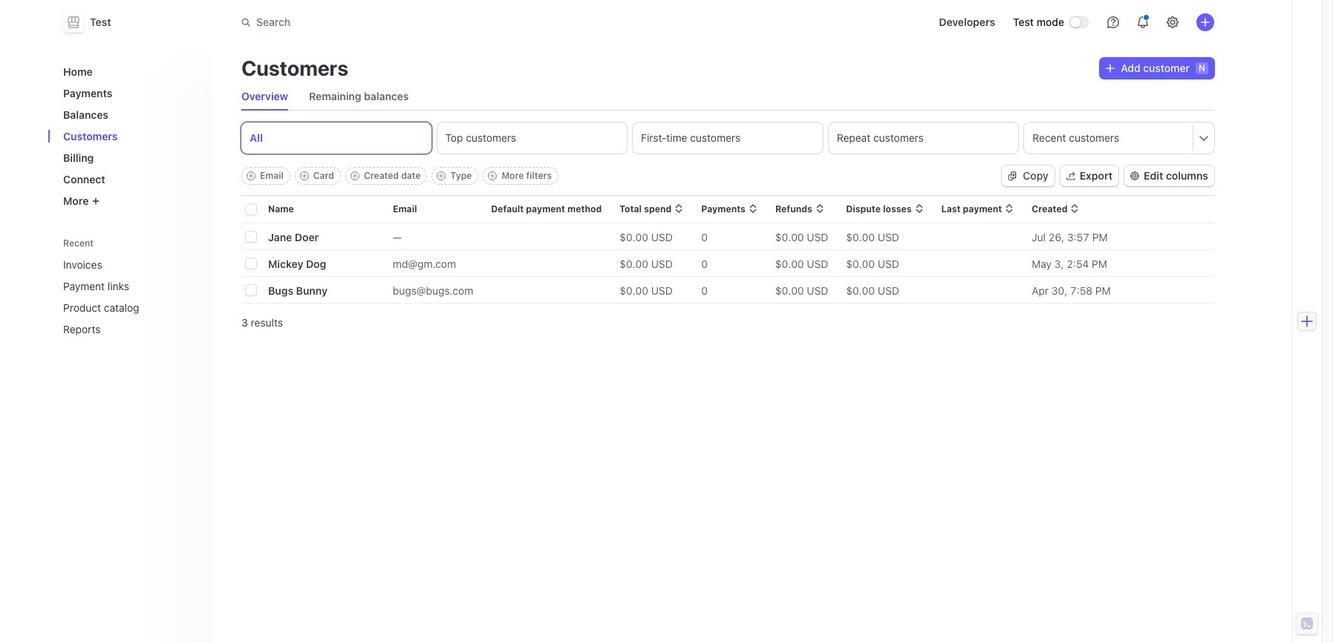 Task type: locate. For each thing, give the bounding box(es) containing it.
0 vertical spatial customers
[[241, 56, 348, 80]]

0 vertical spatial tab list
[[235, 83, 1215, 111]]

product catalog
[[63, 302, 139, 314]]

remaining balances link
[[303, 86, 415, 107]]

add created date image
[[351, 172, 360, 181]]

svg image left copy
[[1008, 172, 1017, 181]]

results
[[251, 316, 283, 329]]

1 customers from the left
[[466, 131, 516, 144]]

links
[[108, 280, 129, 293]]

pin to navigation image for invoices
[[186, 259, 198, 271]]

2 vertical spatial pm
[[1096, 284, 1111, 297]]

0 vertical spatial more
[[502, 170, 524, 181]]

pin to navigation image for reports
[[186, 324, 198, 335]]

payments
[[63, 87, 112, 100], [702, 204, 746, 215]]

jane doer link
[[268, 224, 345, 250]]

Select All checkbox
[[246, 204, 256, 215]]

2 test from the left
[[1013, 16, 1034, 28]]

payment right last
[[963, 204, 1002, 215]]

0 horizontal spatial recent
[[63, 238, 94, 249]]

bugs@bugs.com
[[393, 284, 473, 297]]

repeat
[[837, 131, 871, 144]]

add card image
[[300, 172, 309, 181]]

top
[[445, 131, 463, 144]]

created for created
[[1032, 204, 1068, 215]]

0 horizontal spatial more
[[63, 195, 89, 207]]

method
[[568, 204, 602, 215]]

pm right 3:57
[[1093, 231, 1108, 243]]

2 payment from the left
[[963, 204, 1002, 215]]

pm
[[1093, 231, 1108, 243], [1092, 257, 1108, 270], [1096, 284, 1111, 297]]

pm inside jul 26, 3:57 pm link
[[1093, 231, 1108, 243]]

bugs bunny link
[[268, 277, 345, 304]]

more right add more filters image
[[502, 170, 524, 181]]

payments up balances at left
[[63, 87, 112, 100]]

0 horizontal spatial svg image
[[1008, 172, 1017, 181]]

jane
[[268, 231, 292, 243]]

product catalog link
[[57, 296, 179, 320]]

top customers
[[445, 131, 516, 144]]

3 0 from the top
[[702, 284, 708, 297]]

test for test
[[90, 16, 111, 28]]

add email image
[[247, 172, 256, 181]]

customers right top
[[466, 131, 516, 144]]

test
[[90, 16, 111, 28], [1013, 16, 1034, 28]]

1 horizontal spatial payment
[[963, 204, 1002, 215]]

svg image
[[1106, 64, 1115, 73], [1008, 172, 1017, 181]]

copy button
[[1002, 166, 1055, 186]]

2 0 link from the top
[[702, 250, 775, 277]]

balances
[[364, 90, 409, 103]]

svg image left add
[[1106, 64, 1115, 73]]

toolbar
[[241, 167, 559, 185]]

1 vertical spatial tab list
[[241, 123, 1215, 154]]

Search text field
[[233, 9, 652, 36]]

date
[[401, 170, 421, 181]]

payments right spend
[[702, 204, 746, 215]]

1 vertical spatial recent
[[63, 238, 94, 249]]

1 test from the left
[[90, 16, 111, 28]]

home link
[[57, 59, 200, 84]]

invoices
[[63, 259, 102, 271]]

select item checkbox up select item option
[[246, 232, 256, 242]]

help image
[[1108, 16, 1120, 28]]

customers up overview
[[241, 56, 348, 80]]

customers link
[[57, 124, 200, 149]]

0 horizontal spatial created
[[364, 170, 399, 181]]

pm inside may 3, 2:54 pm link
[[1092, 257, 1108, 270]]

customers down balances at left
[[63, 130, 118, 143]]

0 vertical spatial select item checkbox
[[246, 232, 256, 242]]

tab list containing all
[[241, 123, 1215, 154]]

1 select item checkbox from the top
[[246, 232, 256, 242]]

pin to navigation image
[[186, 259, 198, 271], [186, 280, 198, 292], [186, 302, 198, 314], [186, 324, 198, 335]]

4 customers from the left
[[1069, 131, 1120, 144]]

test mode
[[1013, 16, 1065, 28]]

recent up invoices
[[63, 238, 94, 249]]

more filters
[[502, 170, 552, 181]]

payments link
[[57, 81, 200, 105]]

jul 26, 3:57 pm link
[[1032, 224, 1215, 250]]

payment
[[526, 204, 565, 215], [963, 204, 1002, 215]]

0 link
[[702, 224, 775, 250], [702, 250, 775, 277], [702, 277, 775, 304]]

3 customers from the left
[[874, 131, 924, 144]]

1 0 link from the top
[[702, 224, 775, 250]]

bunny
[[296, 284, 328, 297]]

3 pin to navigation image from the top
[[186, 302, 198, 314]]

1 vertical spatial email
[[393, 204, 417, 215]]

2 vertical spatial 0
[[702, 284, 708, 297]]

pm inside "apr 30, 7:58 pm" 'link'
[[1096, 284, 1111, 297]]

$0.00 usd link
[[620, 224, 702, 250], [775, 224, 846, 250], [846, 224, 942, 250], [620, 250, 702, 277], [775, 250, 846, 277], [846, 250, 942, 277], [620, 277, 702, 304], [775, 277, 846, 304], [846, 277, 942, 304]]

3 0 link from the top
[[702, 277, 775, 304]]

select item checkbox down select item option
[[246, 285, 256, 296]]

jul 26, 3:57 pm
[[1032, 231, 1108, 243]]

0 horizontal spatial customers
[[63, 130, 118, 143]]

1 vertical spatial customers
[[63, 130, 118, 143]]

toolbar containing email
[[241, 167, 559, 185]]

0 vertical spatial payments
[[63, 87, 112, 100]]

customers
[[241, 56, 348, 80], [63, 130, 118, 143]]

$0.00
[[620, 231, 649, 243], [775, 231, 804, 243], [846, 231, 875, 243], [620, 257, 649, 270], [775, 257, 804, 270], [846, 257, 875, 270], [620, 284, 649, 297], [775, 284, 804, 297], [846, 284, 875, 297]]

test left mode at right top
[[1013, 16, 1034, 28]]

0
[[702, 231, 708, 243], [702, 257, 708, 270], [702, 284, 708, 297]]

customers up export
[[1069, 131, 1120, 144]]

recent up copy
[[1033, 131, 1066, 144]]

3:57
[[1068, 231, 1090, 243]]

1 horizontal spatial email
[[393, 204, 417, 215]]

1 vertical spatial created
[[1032, 204, 1068, 215]]

1 pin to navigation image from the top
[[186, 259, 198, 271]]

pm for jul 26, 3:57 pm
[[1093, 231, 1108, 243]]

pm for may 3, 2:54 pm
[[1092, 257, 1108, 270]]

1 vertical spatial more
[[63, 195, 89, 207]]

test inside button
[[90, 16, 111, 28]]

settings image
[[1167, 16, 1179, 28]]

2 0 from the top
[[702, 257, 708, 270]]

may 3, 2:54 pm
[[1032, 257, 1108, 270]]

Search search field
[[233, 9, 652, 36]]

test for test mode
[[1013, 16, 1034, 28]]

0 horizontal spatial email
[[260, 170, 284, 181]]

first-time customers
[[641, 131, 741, 144]]

pm right the 7:58
[[1096, 284, 1111, 297]]

total
[[620, 204, 642, 215]]

0 horizontal spatial payments
[[63, 87, 112, 100]]

0 vertical spatial created
[[364, 170, 399, 181]]

$0.00 usd
[[620, 231, 673, 243], [775, 231, 829, 243], [846, 231, 899, 243], [620, 257, 673, 270], [775, 257, 829, 270], [846, 257, 899, 270], [620, 284, 673, 297], [775, 284, 829, 297], [846, 284, 899, 297]]

filters
[[526, 170, 552, 181]]

1 horizontal spatial recent
[[1033, 131, 1066, 144]]

pin to navigation image for payment links
[[186, 280, 198, 292]]

created right the add created date image
[[364, 170, 399, 181]]

jane doer
[[268, 231, 319, 243]]

recent customers
[[1033, 131, 1120, 144]]

— link
[[393, 224, 491, 250]]

payment links link
[[57, 274, 179, 299]]

1 0 from the top
[[702, 231, 708, 243]]

jul
[[1032, 231, 1046, 243]]

total spend
[[620, 204, 672, 215]]

may
[[1032, 257, 1052, 270]]

2 pin to navigation image from the top
[[186, 280, 198, 292]]

created up 26,
[[1032, 204, 1068, 215]]

more inside more button
[[63, 195, 89, 207]]

0 vertical spatial 0
[[702, 231, 708, 243]]

1 horizontal spatial test
[[1013, 16, 1034, 28]]

time
[[667, 131, 688, 144]]

card
[[313, 170, 334, 181]]

0 vertical spatial recent
[[1033, 131, 1066, 144]]

customers for top customers
[[466, 131, 516, 144]]

more
[[502, 170, 524, 181], [63, 195, 89, 207]]

bugs bunny
[[268, 284, 328, 297]]

type
[[451, 170, 472, 181]]

0 for md@gm.com
[[702, 257, 708, 270]]

3
[[241, 316, 248, 329]]

0 horizontal spatial payment
[[526, 204, 565, 215]]

add type image
[[437, 172, 446, 181]]

dog
[[306, 257, 326, 270]]

2 select item checkbox from the top
[[246, 285, 256, 296]]

open overflow menu image
[[1200, 133, 1209, 142]]

svg image inside copy popup button
[[1008, 172, 1017, 181]]

Select Item checkbox
[[246, 232, 256, 242], [246, 285, 256, 296]]

1 horizontal spatial created
[[1032, 204, 1068, 215]]

customers right repeat on the top right
[[874, 131, 924, 144]]

0 horizontal spatial test
[[90, 16, 111, 28]]

invoices link
[[57, 253, 179, 277]]

1 vertical spatial 0
[[702, 257, 708, 270]]

4 pin to navigation image from the top
[[186, 324, 198, 335]]

1 vertical spatial svg image
[[1008, 172, 1017, 181]]

1 horizontal spatial svg image
[[1106, 64, 1115, 73]]

pm right 2:54
[[1092, 257, 1108, 270]]

payment down filters
[[526, 204, 565, 215]]

email up —
[[393, 204, 417, 215]]

more down the connect
[[63, 195, 89, 207]]

customer
[[1144, 62, 1190, 74]]

test up home
[[90, 16, 111, 28]]

1 vertical spatial select item checkbox
[[246, 285, 256, 296]]

1 payment from the left
[[526, 204, 565, 215]]

2:54
[[1067, 257, 1089, 270]]

more button
[[57, 189, 200, 213]]

tab list
[[235, 83, 1215, 111], [241, 123, 1215, 154]]

edit columns
[[1144, 169, 1209, 182]]

0 vertical spatial pm
[[1093, 231, 1108, 243]]

tab list containing overview
[[235, 83, 1215, 111]]

payment links
[[63, 280, 129, 293]]

developers link
[[933, 10, 1001, 34]]

1 vertical spatial pm
[[1092, 257, 1108, 270]]

1 horizontal spatial payments
[[702, 204, 746, 215]]

1 horizontal spatial more
[[502, 170, 524, 181]]

add
[[1121, 62, 1141, 74]]

email right add email image
[[260, 170, 284, 181]]

customers for recent customers
[[1069, 131, 1120, 144]]

customers right time
[[690, 131, 741, 144]]



Task type: describe. For each thing, give the bounding box(es) containing it.
select item checkbox for jane doer
[[246, 232, 256, 242]]

Select Item checkbox
[[246, 259, 256, 269]]

overview link
[[235, 86, 294, 107]]

balances link
[[57, 103, 200, 127]]

may 3, 2:54 pm link
[[1032, 250, 1215, 277]]

md@gm.com
[[393, 257, 456, 270]]

mickey
[[268, 257, 303, 270]]

doer
[[295, 231, 319, 243]]

edit
[[1144, 169, 1164, 182]]

payments inside core navigation links element
[[63, 87, 112, 100]]

name
[[268, 204, 294, 215]]

0 link for jul 26, 3:57 pm
[[702, 224, 775, 250]]

0 link for apr 30, 7:58 pm
[[702, 277, 775, 304]]

add customer
[[1121, 62, 1190, 74]]

reports
[[63, 323, 101, 336]]

payment for last
[[963, 204, 1002, 215]]

apr 30, 7:58 pm
[[1032, 284, 1111, 297]]

customers inside core navigation links element
[[63, 130, 118, 143]]

created date
[[364, 170, 421, 181]]

home
[[63, 65, 93, 78]]

recent navigation links element
[[48, 231, 212, 342]]

1 vertical spatial payments
[[702, 204, 746, 215]]

0 vertical spatial svg image
[[1106, 64, 1115, 73]]

clear history image
[[186, 238, 195, 247]]

more for more
[[63, 195, 89, 207]]

losses
[[883, 204, 912, 215]]

developers
[[939, 16, 995, 28]]

default payment method
[[491, 204, 602, 215]]

overview
[[241, 90, 288, 103]]

26,
[[1049, 231, 1065, 243]]

created for created date
[[364, 170, 399, 181]]

recent element
[[48, 253, 212, 342]]

bugs@bugs.com link
[[393, 277, 491, 304]]

product
[[63, 302, 101, 314]]

add more filters image
[[488, 172, 497, 181]]

0 for bugs@bugs.com
[[702, 284, 708, 297]]

remaining
[[309, 90, 361, 103]]

billing
[[63, 152, 94, 164]]

export
[[1080, 169, 1113, 182]]

search
[[256, 16, 291, 28]]

payment for default
[[526, 204, 565, 215]]

connect link
[[57, 167, 200, 192]]

select item checkbox for bugs bunny
[[246, 285, 256, 296]]

recent for recent
[[63, 238, 94, 249]]

export button
[[1061, 166, 1119, 186]]

first-
[[641, 131, 667, 144]]

pm for apr 30, 7:58 pm
[[1096, 284, 1111, 297]]

more for more filters
[[502, 170, 524, 181]]

1 horizontal spatial customers
[[241, 56, 348, 80]]

notifications image
[[1137, 16, 1149, 28]]

dispute losses
[[846, 204, 912, 215]]

mickey dog link
[[268, 250, 345, 277]]

30,
[[1052, 284, 1068, 297]]

dispute
[[846, 204, 881, 215]]

n
[[1199, 62, 1206, 74]]

3 results
[[241, 316, 283, 329]]

remaining balances
[[309, 90, 409, 103]]

7:58
[[1071, 284, 1093, 297]]

mickey dog
[[268, 257, 326, 270]]

all
[[250, 131, 263, 144]]

mode
[[1037, 16, 1065, 28]]

default
[[491, 204, 524, 215]]

payment
[[63, 280, 105, 293]]

catalog
[[104, 302, 139, 314]]

spend
[[644, 204, 672, 215]]

apr
[[1032, 284, 1049, 297]]

test button
[[63, 12, 126, 33]]

0 link for may 3, 2:54 pm
[[702, 250, 775, 277]]

0 vertical spatial email
[[260, 170, 284, 181]]

columns
[[1166, 169, 1209, 182]]

recent customers link
[[1025, 123, 1193, 154]]

2 customers from the left
[[690, 131, 741, 144]]

3,
[[1055, 257, 1064, 270]]

0 for —
[[702, 231, 708, 243]]

md@gm.com link
[[393, 250, 491, 277]]

refunds
[[775, 204, 813, 215]]

bugs
[[268, 284, 293, 297]]

core navigation links element
[[57, 59, 200, 213]]

pin to navigation image for product catalog
[[186, 302, 198, 314]]

last
[[942, 204, 961, 215]]

customers for repeat customers
[[874, 131, 924, 144]]

copy
[[1023, 169, 1049, 182]]

all link
[[241, 123, 431, 154]]

repeat customers
[[837, 131, 924, 144]]

apr 30, 7:58 pm link
[[1032, 277, 1215, 304]]

reports link
[[57, 317, 179, 342]]

balances
[[63, 108, 108, 121]]

edit columns button
[[1125, 166, 1215, 186]]

billing link
[[57, 146, 200, 170]]

first-time customers link
[[633, 123, 823, 154]]

—
[[393, 231, 402, 243]]

connect
[[63, 173, 105, 186]]

recent for recent customers
[[1033, 131, 1066, 144]]

repeat customers link
[[829, 123, 1019, 154]]

top customers link
[[437, 123, 627, 154]]



Task type: vqa. For each thing, say whether or not it's contained in the screenshot.
Pinned element
no



